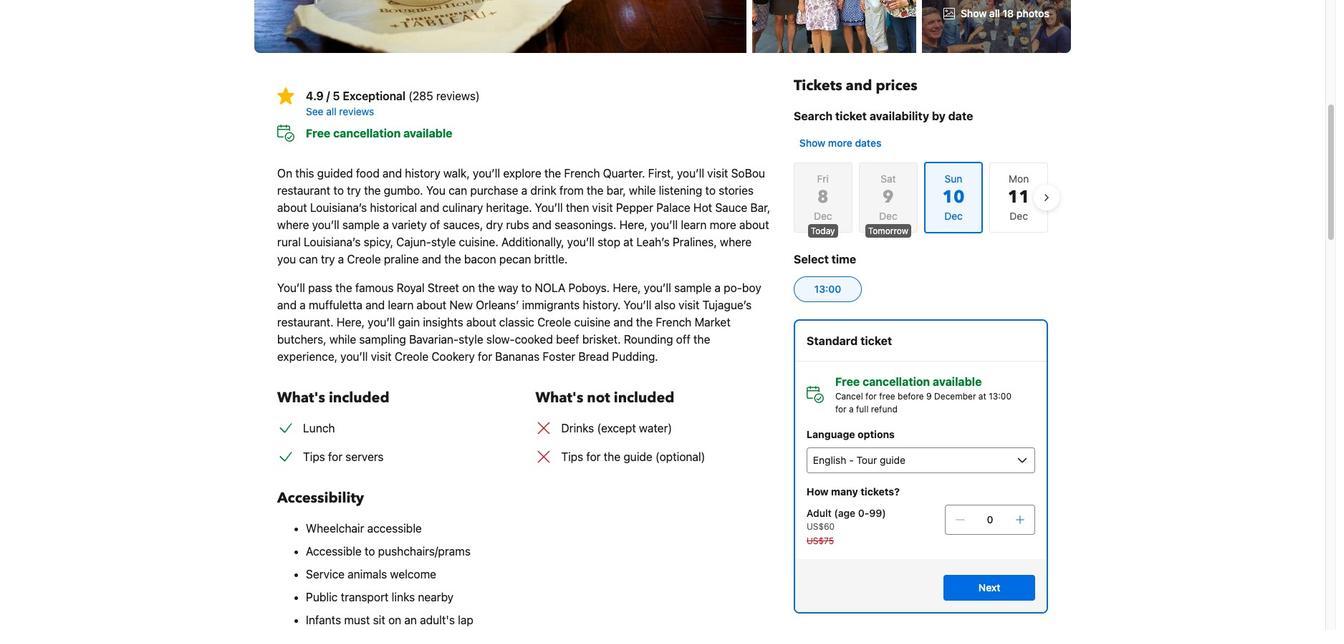 Task type: vqa. For each thing, say whether or not it's contained in the screenshot.
"CREOLE" to the top
yes



Task type: describe. For each thing, give the bounding box(es) containing it.
options
[[858, 429, 895, 441]]

tips for servers
[[303, 451, 384, 464]]

11
[[1008, 186, 1030, 209]]

for up "full"
[[866, 391, 877, 402]]

you'll down seasonings. at the top left
[[567, 236, 595, 249]]

1 vertical spatial where
[[720, 236, 752, 249]]

tickets?
[[861, 486, 900, 498]]

rounding
[[624, 333, 673, 346]]

lap
[[458, 614, 474, 627]]

style inside on this guided food and history walk, you'll explore the french quarter. first, you'll visit sobou restaurant to try the gumbo. you can purchase a drink from the bar, while listening to stories about louisiana's historical and culinary heritage. you'll then visit pepper palace hot sauce bar, where you'll sample a variety of sauces, dry rubs and seasonings. here, you'll learn more about rural louisiana's spicy, cajun-style cuisine. additionally, you'll stop at leah's pralines, where you can try a creole praline and the bacon pecan brittle.
[[431, 236, 456, 249]]

before
[[898, 391, 924, 402]]

you'll up listening
[[677, 167, 705, 180]]

sat
[[881, 173, 896, 185]]

for left servers at the left bottom of page
[[328, 451, 343, 464]]

slow-
[[487, 333, 515, 346]]

public transport links nearby
[[306, 591, 454, 604]]

quarter.
[[603, 167, 645, 180]]

lunch
[[303, 422, 335, 435]]

/
[[327, 90, 330, 102]]

next
[[979, 582, 1001, 594]]

purchase
[[470, 184, 519, 197]]

service animals welcome
[[306, 568, 437, 581]]

history
[[405, 167, 441, 180]]

99)
[[870, 507, 886, 520]]

guided
[[317, 167, 353, 180]]

tujague's
[[703, 299, 752, 312]]

visit up stories
[[708, 167, 729, 180]]

style inside you'll pass the famous royal street on the way to nola poboys. here, you'll sample a po-boy and a muffuletta and learn about new orleans' immigrants history. you'll also visit tujague's restaurant. here, you'll gain insights about classic creole cuisine and the french market butchers, while sampling bavarian-style slow-cooked beef brisket. rounding off the experience, you'll visit creole cookery for bananas foster bread pudding.
[[459, 333, 484, 346]]

2 vertical spatial creole
[[395, 350, 429, 363]]

at inside free cancellation available cancel for free before 9 december at 13:00 for a full refund
[[979, 391, 987, 402]]

infants must sit on an adult's lap
[[306, 614, 474, 627]]

how
[[807, 486, 829, 498]]

seasonings.
[[555, 219, 617, 232]]

and up gumbo.
[[383, 167, 402, 180]]

tomorrow
[[868, 226, 909, 237]]

tips for not
[[562, 451, 584, 464]]

the left bar,
[[587, 184, 604, 197]]

welcome
[[390, 568, 437, 581]]

0 vertical spatial louisiana's
[[310, 201, 367, 214]]

sauces,
[[443, 219, 483, 232]]

bar,
[[607, 184, 626, 197]]

sampling
[[359, 333, 406, 346]]

select time
[[794, 253, 857, 266]]

nearby
[[418, 591, 454, 604]]

fri 8 dec today
[[811, 173, 835, 237]]

0 vertical spatial try
[[347, 184, 361, 197]]

9 inside free cancellation available cancel for free before 9 december at 13:00 for a full refund
[[927, 391, 932, 402]]

while inside you'll pass the famous royal street on the way to nola poboys. here, you'll sample a po-boy and a muffuletta and learn about new orleans' immigrants history. you'll also visit tujague's restaurant. here, you'll gain insights about classic creole cuisine and the french market butchers, while sampling bavarian-style slow-cooked beef brisket. rounding off the experience, you'll visit creole cookery for bananas foster bread pudding.
[[330, 333, 356, 346]]

you'll inside on this guided food and history walk, you'll explore the french quarter. first, you'll visit sobou restaurant to try the gumbo. you can purchase a drink from the bar, while listening to stories about louisiana's historical and culinary heritage. you'll then visit pepper palace hot sauce bar, where you'll sample a variety of sauces, dry rubs and seasonings. here, you'll learn more about rural louisiana's spicy, cajun-style cuisine. additionally, you'll stop at leah's pralines, where you can try a creole praline and the bacon pecan brittle.
[[535, 201, 563, 214]]

full
[[856, 404, 869, 415]]

you'll pass the famous royal street on the way to nola poboys. here, you'll sample a po-boy and a muffuletta and learn about new orleans' immigrants history. you'll also visit tujague's restaurant. here, you'll gain insights about classic creole cuisine and the french market butchers, while sampling bavarian-style slow-cooked beef brisket. rounding off the experience, you'll visit creole cookery for bananas foster bread pudding.
[[277, 282, 762, 363]]

a up spicy,
[[383, 219, 389, 232]]

2 vertical spatial here,
[[337, 316, 365, 329]]

sit
[[373, 614, 386, 627]]

praline
[[384, 253, 419, 266]]

select
[[794, 253, 829, 266]]

1 included from the left
[[329, 388, 390, 408]]

transport
[[341, 591, 389, 604]]

about down bar,
[[740, 219, 769, 232]]

more inside on this guided food and history walk, you'll explore the french quarter. first, you'll visit sobou restaurant to try the gumbo. you can purchase a drink from the bar, while listening to stories about louisiana's historical and culinary heritage. you'll then visit pepper palace hot sauce bar, where you'll sample a variety of sauces, dry rubs and seasonings. here, you'll learn more about rural louisiana's spicy, cajun-style cuisine. additionally, you'll stop at leah's pralines, where you can try a creole praline and the bacon pecan brittle.
[[710, 219, 737, 232]]

pudding.
[[612, 350, 658, 363]]

sat 9 dec tomorrow
[[868, 173, 909, 237]]

learn inside you'll pass the famous royal street on the way to nola poboys. here, you'll sample a po-boy and a muffuletta and learn about new orleans' immigrants history. you'll also visit tujague's restaurant. here, you'll gain insights about classic creole cuisine and the french market butchers, while sampling bavarian-style slow-cooked beef brisket. rounding off the experience, you'll visit creole cookery for bananas foster bread pudding.
[[388, 299, 414, 312]]

public
[[306, 591, 338, 604]]

show more dates
[[800, 137, 882, 149]]

by
[[932, 110, 946, 123]]

walk,
[[444, 167, 470, 180]]

stop
[[598, 236, 621, 249]]

the down food
[[364, 184, 381, 197]]

1 vertical spatial here,
[[613, 282, 641, 295]]

cooked
[[515, 333, 553, 346]]

cancel
[[836, 391, 863, 402]]

0 vertical spatial all
[[990, 7, 1000, 19]]

available for free cancellation available
[[404, 127, 453, 140]]

and down cajun-
[[422, 253, 442, 266]]

1 vertical spatial you'll
[[277, 282, 305, 295]]

a up muffuletta
[[338, 253, 344, 266]]

learn inside on this guided food and history walk, you'll explore the french quarter. first, you'll visit sobou restaurant to try the gumbo. you can purchase a drink from the bar, while listening to stories about louisiana's historical and culinary heritage. you'll then visit pepper palace hot sauce bar, where you'll sample a variety of sauces, dry rubs and seasonings. here, you'll learn more about rural louisiana's spicy, cajun-style cuisine. additionally, you'll stop at leah's pralines, where you can try a creole praline and the bacon pecan brittle.
[[681, 219, 707, 232]]

the up orleans'
[[478, 282, 495, 295]]

2 included from the left
[[614, 388, 675, 408]]

first,
[[648, 167, 674, 180]]

cuisine.
[[459, 236, 499, 249]]

see all reviews button
[[306, 105, 771, 119]]

cookery
[[432, 350, 475, 363]]

cuisine
[[574, 316, 611, 329]]

pralines,
[[673, 236, 717, 249]]

restaurant.
[[277, 316, 334, 329]]

muffuletta
[[309, 299, 363, 312]]

on this guided food and history walk, you'll explore the french quarter. first, you'll visit sobou restaurant to try the gumbo. you can purchase a drink from the bar, while listening to stories about louisiana's historical and culinary heritage. you'll then visit pepper palace hot sauce bar, where you'll sample a variety of sauces, dry rubs and seasonings. here, you'll learn more about rural louisiana's spicy, cajun-style cuisine. additionally, you'll stop at leah's pralines, where you can try a creole praline and the bacon pecan brittle.
[[277, 167, 771, 266]]

search
[[794, 110, 833, 123]]

(except
[[597, 422, 636, 435]]

leah's
[[637, 236, 670, 249]]

and down famous
[[366, 299, 385, 312]]

drinks
[[562, 422, 594, 435]]

5
[[333, 90, 340, 102]]

what's for what's not included
[[536, 388, 584, 408]]

bacon
[[464, 253, 496, 266]]

2 vertical spatial you'll
[[624, 299, 652, 312]]

4.9
[[306, 90, 324, 102]]

time
[[832, 253, 857, 266]]

dry
[[486, 219, 503, 232]]

fri
[[817, 173, 829, 185]]

a up restaurant.
[[300, 299, 306, 312]]

pepper
[[616, 201, 654, 214]]

and up additionally,
[[532, 219, 552, 232]]

you'll down palace
[[651, 219, 678, 232]]

royal
[[397, 282, 425, 295]]

guide
[[624, 451, 653, 464]]

language options
[[807, 429, 895, 441]]

what's for what's included
[[277, 388, 325, 408]]

and up of
[[420, 201, 440, 214]]

the left guide
[[604, 451, 621, 464]]

1 vertical spatial louisiana's
[[304, 236, 361, 249]]

drinks (except water)
[[562, 422, 672, 435]]

show for show all 18 photos
[[961, 7, 987, 19]]

the left bacon
[[445, 253, 461, 266]]

boy
[[743, 282, 762, 295]]

1 vertical spatial try
[[321, 253, 335, 266]]

spicy,
[[364, 236, 394, 249]]

you'll down sampling
[[341, 350, 368, 363]]

about down orleans'
[[466, 316, 496, 329]]

additionally,
[[502, 236, 564, 249]]

wheelchair accessible
[[306, 522, 422, 535]]

dec for 9
[[879, 210, 898, 222]]

for down drinks
[[587, 451, 601, 464]]

next button
[[944, 576, 1036, 601]]

18
[[1003, 7, 1014, 19]]

the up drink
[[545, 167, 561, 180]]

today
[[811, 226, 835, 237]]

you'll up the also at the top
[[644, 282, 672, 295]]

all inside 4.9 / 5 exceptional (285 reviews) see all reviews
[[326, 105, 337, 118]]

a inside free cancellation available cancel for free before 9 december at 13:00 for a full refund
[[849, 404, 854, 415]]

a down explore
[[522, 184, 528, 197]]

brisket.
[[583, 333, 621, 346]]

you'll down restaurant
[[312, 219, 340, 232]]

po-
[[724, 282, 743, 295]]



Task type: locate. For each thing, give the bounding box(es) containing it.
free cancellation available
[[306, 127, 453, 140]]

1 horizontal spatial while
[[629, 184, 656, 197]]

dec down 11
[[1010, 210, 1028, 222]]

tips down drinks
[[562, 451, 584, 464]]

an
[[405, 614, 417, 627]]

0 vertical spatial learn
[[681, 219, 707, 232]]

on
[[462, 282, 475, 295], [389, 614, 402, 627]]

availability
[[870, 110, 930, 123]]

1 vertical spatial on
[[389, 614, 402, 627]]

ticket
[[836, 110, 867, 123], [861, 335, 892, 348]]

0 vertical spatial 9
[[883, 186, 894, 209]]

louisiana's right the rural
[[304, 236, 361, 249]]

show all 18 photos
[[961, 7, 1050, 19]]

at right december
[[979, 391, 987, 402]]

accessible
[[306, 545, 362, 558]]

louisiana's down guided
[[310, 201, 367, 214]]

1 horizontal spatial 9
[[927, 391, 932, 402]]

visit right the also at the top
[[679, 299, 700, 312]]

creole down bavarian-
[[395, 350, 429, 363]]

here,
[[620, 219, 648, 232], [613, 282, 641, 295], [337, 316, 365, 329]]

palace
[[657, 201, 691, 214]]

13:00 right december
[[989, 391, 1012, 402]]

1 horizontal spatial style
[[459, 333, 484, 346]]

0 vertical spatial creole
[[347, 253, 381, 266]]

brittle.
[[534, 253, 568, 266]]

all down /
[[326, 105, 337, 118]]

0 vertical spatial you'll
[[535, 201, 563, 214]]

the right off
[[694, 333, 711, 346]]

variety
[[392, 219, 427, 232]]

included up lunch
[[329, 388, 390, 408]]

to down guided
[[334, 184, 344, 197]]

3 dec from the left
[[1010, 210, 1028, 222]]

1 tips from the left
[[303, 451, 325, 464]]

you'll down drink
[[535, 201, 563, 214]]

1 vertical spatial can
[[299, 253, 318, 266]]

to up 'service animals welcome'
[[365, 545, 375, 558]]

0 vertical spatial free
[[306, 127, 331, 140]]

cancellation for free cancellation available cancel for free before 9 december at 13:00 for a full refund
[[863, 376, 930, 388]]

the up muffuletta
[[336, 282, 352, 295]]

cancellation down reviews
[[333, 127, 401, 140]]

cancellation up "free"
[[863, 376, 930, 388]]

french inside on this guided food and history walk, you'll explore the french quarter. first, you'll visit sobou restaurant to try the gumbo. you can purchase a drink from the bar, while listening to stories about louisiana's historical and culinary heritage. you'll then visit pepper palace hot sauce bar, where you'll sample a variety of sauces, dry rubs and seasonings. here, you'll learn more about rural louisiana's spicy, cajun-style cuisine. additionally, you'll stop at leah's pralines, where you can try a creole praline and the bacon pecan brittle.
[[564, 167, 600, 180]]

classic
[[499, 316, 535, 329]]

0 horizontal spatial dec
[[814, 210, 832, 222]]

0 vertical spatial where
[[277, 219, 309, 232]]

sample inside on this guided food and history walk, you'll explore the french quarter. first, you'll visit sobou restaurant to try the gumbo. you can purchase a drink from the bar, while listening to stories about louisiana's historical and culinary heritage. you'll then visit pepper palace hot sauce bar, where you'll sample a variety of sauces, dry rubs and seasonings. here, you'll learn more about rural louisiana's spicy, cajun-style cuisine. additionally, you'll stop at leah's pralines, where you can try a creole praline and the bacon pecan brittle.
[[343, 219, 380, 232]]

sample inside you'll pass the famous royal street on the way to nola poboys. here, you'll sample a po-boy and a muffuletta and learn about new orleans' immigrants history. you'll also visit tujague's restaurant. here, you'll gain insights about classic creole cuisine and the french market butchers, while sampling bavarian-style slow-cooked beef brisket. rounding off the experience, you'll visit creole cookery for bananas foster bread pudding.
[[674, 282, 712, 295]]

for down cancel
[[836, 404, 847, 415]]

0 horizontal spatial sample
[[343, 219, 380, 232]]

street
[[428, 282, 459, 295]]

ticket for standard
[[861, 335, 892, 348]]

then
[[566, 201, 589, 214]]

1 horizontal spatial sample
[[674, 282, 712, 295]]

0 horizontal spatial can
[[299, 253, 318, 266]]

to up the hot
[[706, 184, 716, 197]]

you'll
[[473, 167, 500, 180], [677, 167, 705, 180], [312, 219, 340, 232], [651, 219, 678, 232], [567, 236, 595, 249], [644, 282, 672, 295], [368, 316, 395, 329], [341, 350, 368, 363]]

famous
[[355, 282, 394, 295]]

cajun-
[[397, 236, 431, 249]]

drink
[[531, 184, 557, 197]]

1 horizontal spatial on
[[462, 282, 475, 295]]

2 dec from the left
[[879, 210, 898, 222]]

0 horizontal spatial what's
[[277, 388, 325, 408]]

and up restaurant.
[[277, 299, 297, 312]]

you'll up sampling
[[368, 316, 395, 329]]

0-
[[859, 507, 870, 520]]

here, down muffuletta
[[337, 316, 365, 329]]

1 horizontal spatial included
[[614, 388, 675, 408]]

culinary
[[443, 201, 483, 214]]

0 vertical spatial on
[[462, 282, 475, 295]]

visit down sampling
[[371, 350, 392, 363]]

on inside you'll pass the famous royal street on the way to nola poboys. here, you'll sample a po-boy and a muffuletta and learn about new orleans' immigrants history. you'll also visit tujague's restaurant. here, you'll gain insights about classic creole cuisine and the french market butchers, while sampling bavarian-style slow-cooked beef brisket. rounding off the experience, you'll visit creole cookery for bananas foster bread pudding.
[[462, 282, 475, 295]]

0 vertical spatial show
[[961, 7, 987, 19]]

0 horizontal spatial tips
[[303, 451, 325, 464]]

0 horizontal spatial at
[[624, 236, 634, 249]]

you'll down you
[[277, 282, 305, 295]]

sample up spicy,
[[343, 219, 380, 232]]

1 what's from the left
[[277, 388, 325, 408]]

dec inside mon 11 dec
[[1010, 210, 1028, 222]]

0 horizontal spatial style
[[431, 236, 456, 249]]

all left '18'
[[990, 7, 1000, 19]]

0 horizontal spatial french
[[564, 167, 600, 180]]

0 vertical spatial french
[[564, 167, 600, 180]]

available up december
[[933, 376, 982, 388]]

explore
[[503, 167, 542, 180]]

1 vertical spatial available
[[933, 376, 982, 388]]

cancellation inside free cancellation available cancel for free before 9 december at 13:00 for a full refund
[[863, 376, 930, 388]]

to inside you'll pass the famous royal street on the way to nola poboys. here, you'll sample a po-boy and a muffuletta and learn about new orleans' immigrants history. you'll also visit tujague's restaurant. here, you'll gain insights about classic creole cuisine and the french market butchers, while sampling bavarian-style slow-cooked beef brisket. rounding off the experience, you'll visit creole cookery for bananas foster bread pudding.
[[522, 282, 532, 295]]

you
[[426, 184, 446, 197]]

style up cookery
[[459, 333, 484, 346]]

at right stop
[[624, 236, 634, 249]]

links
[[392, 591, 415, 604]]

free
[[880, 391, 896, 402]]

on up new
[[462, 282, 475, 295]]

while down muffuletta
[[330, 333, 356, 346]]

hot
[[694, 201, 713, 214]]

1 vertical spatial creole
[[538, 316, 571, 329]]

13:00 down select time
[[815, 283, 842, 295]]

0 horizontal spatial cancellation
[[333, 127, 401, 140]]

about
[[277, 201, 307, 214], [740, 219, 769, 232], [417, 299, 447, 312], [466, 316, 496, 329]]

more inside button
[[828, 137, 853, 149]]

available for free cancellation available cancel for free before 9 december at 13:00 for a full refund
[[933, 376, 982, 388]]

1 vertical spatial style
[[459, 333, 484, 346]]

ticket for search
[[836, 110, 867, 123]]

1 horizontal spatial more
[[828, 137, 853, 149]]

show
[[961, 7, 987, 19], [800, 137, 826, 149]]

1 vertical spatial 9
[[927, 391, 932, 402]]

learn up pralines,
[[681, 219, 707, 232]]

free cancellation available cancel for free before 9 december at 13:00 for a full refund
[[836, 376, 1012, 415]]

french inside you'll pass the famous royal street on the way to nola poboys. here, you'll sample a po-boy and a muffuletta and learn about new orleans' immigrants history. you'll also visit tujague's restaurant. here, you'll gain insights about classic creole cuisine and the french market butchers, while sampling bavarian-style slow-cooked beef brisket. rounding off the experience, you'll visit creole cookery for bananas foster bread pudding.
[[656, 316, 692, 329]]

1 horizontal spatial at
[[979, 391, 987, 402]]

1 vertical spatial 13:00
[[989, 391, 1012, 402]]

a left po-
[[715, 282, 721, 295]]

show down "search"
[[800, 137, 826, 149]]

1 horizontal spatial learn
[[681, 219, 707, 232]]

about down restaurant
[[277, 201, 307, 214]]

style down of
[[431, 236, 456, 249]]

creole inside on this guided food and history walk, you'll explore the french quarter. first, you'll visit sobou restaurant to try the gumbo. you can purchase a drink from the bar, while listening to stories about louisiana's historical and culinary heritage. you'll then visit pepper palace hot sauce bar, where you'll sample a variety of sauces, dry rubs and seasonings. here, you'll learn more about rural louisiana's spicy, cajun-style cuisine. additionally, you'll stop at leah's pralines, where you can try a creole praline and the bacon pecan brittle.
[[347, 253, 381, 266]]

creole
[[347, 253, 381, 266], [538, 316, 571, 329], [395, 350, 429, 363]]

at inside on this guided food and history walk, you'll explore the french quarter. first, you'll visit sobou restaurant to try the gumbo. you can purchase a drink from the bar, while listening to stories about louisiana's historical and culinary heritage. you'll then visit pepper palace hot sauce bar, where you'll sample a variety of sauces, dry rubs and seasonings. here, you'll learn more about rural louisiana's spicy, cajun-style cuisine. additionally, you'll stop at leah's pralines, where you can try a creole praline and the bacon pecan brittle.
[[624, 236, 634, 249]]

on
[[277, 167, 292, 180]]

pass
[[308, 282, 333, 295]]

of
[[430, 219, 440, 232]]

0 horizontal spatial while
[[330, 333, 356, 346]]

0 vertical spatial while
[[629, 184, 656, 197]]

13:00
[[815, 283, 842, 295], [989, 391, 1012, 402]]

us$75
[[807, 536, 834, 547]]

0 vertical spatial here,
[[620, 219, 648, 232]]

1 horizontal spatial where
[[720, 236, 752, 249]]

where
[[277, 219, 309, 232], [720, 236, 752, 249]]

4.9 / 5 exceptional (285 reviews) see all reviews
[[306, 90, 480, 118]]

you'll
[[535, 201, 563, 214], [277, 282, 305, 295], [624, 299, 652, 312]]

while up pepper
[[629, 184, 656, 197]]

0 vertical spatial 13:00
[[815, 283, 842, 295]]

search ticket availability by date
[[794, 110, 974, 123]]

0 vertical spatial can
[[449, 184, 467, 197]]

try up pass
[[321, 253, 335, 266]]

adult (age 0-99) us$60
[[807, 507, 886, 533]]

show inside button
[[800, 137, 826, 149]]

free inside free cancellation available cancel for free before 9 december at 13:00 for a full refund
[[836, 376, 860, 388]]

you
[[277, 253, 296, 266]]

9 right "before"
[[927, 391, 932, 402]]

0 horizontal spatial where
[[277, 219, 309, 232]]

sample up the also at the top
[[674, 282, 712, 295]]

9 down sat
[[883, 186, 894, 209]]

restaurant
[[277, 184, 331, 197]]

for inside you'll pass the famous royal street on the way to nola poboys. here, you'll sample a po-boy and a muffuletta and learn about new orleans' immigrants history. you'll also visit tujague's restaurant. here, you'll gain insights about classic creole cuisine and the french market butchers, while sampling bavarian-style slow-cooked beef brisket. rounding off the experience, you'll visit creole cookery for bananas foster bread pudding.
[[478, 350, 492, 363]]

0 horizontal spatial you'll
[[277, 282, 305, 295]]

1 horizontal spatial tips
[[562, 451, 584, 464]]

prices
[[876, 76, 918, 95]]

1 vertical spatial free
[[836, 376, 860, 388]]

tips
[[303, 451, 325, 464], [562, 451, 584, 464]]

0 horizontal spatial included
[[329, 388, 390, 408]]

more left dates
[[828, 137, 853, 149]]

available inside free cancellation available cancel for free before 9 december at 13:00 for a full refund
[[933, 376, 982, 388]]

1 vertical spatial all
[[326, 105, 337, 118]]

you'll up purchase
[[473, 167, 500, 180]]

what's up lunch
[[277, 388, 325, 408]]

0 horizontal spatial show
[[800, 137, 826, 149]]

1 horizontal spatial cancellation
[[863, 376, 930, 388]]

more down sauce
[[710, 219, 737, 232]]

9 inside sat 9 dec tomorrow
[[883, 186, 894, 209]]

tickets and prices
[[794, 76, 918, 95]]

a left "full"
[[849, 404, 854, 415]]

can right you
[[299, 253, 318, 266]]

creole down spicy,
[[347, 253, 381, 266]]

free down see
[[306, 127, 331, 140]]

accessible to pushchairs/prams
[[306, 545, 471, 558]]

0 horizontal spatial more
[[710, 219, 737, 232]]

date
[[949, 110, 974, 123]]

cancellation for free cancellation available
[[333, 127, 401, 140]]

free for free cancellation available
[[306, 127, 331, 140]]

show for show more dates
[[800, 137, 826, 149]]

0 horizontal spatial all
[[326, 105, 337, 118]]

rubs
[[506, 219, 529, 232]]

infants
[[306, 614, 341, 627]]

1 horizontal spatial 13:00
[[989, 391, 1012, 402]]

show left '18'
[[961, 7, 987, 19]]

dec up today at the right top of the page
[[814, 210, 832, 222]]

1 vertical spatial at
[[979, 391, 987, 402]]

sauce
[[716, 201, 748, 214]]

1 horizontal spatial free
[[836, 376, 860, 388]]

show more dates button
[[794, 130, 888, 156]]

1 horizontal spatial all
[[990, 7, 1000, 19]]

while inside on this guided food and history walk, you'll explore the french quarter. first, you'll visit sobou restaurant to try the gumbo. you can purchase a drink from the bar, while listening to stories about louisiana's historical and culinary heritage. you'll then visit pepper palace hot sauce bar, where you'll sample a variety of sauces, dry rubs and seasonings. here, you'll learn more about rural louisiana's spicy, cajun-style cuisine. additionally, you'll stop at leah's pralines, where you can try a creole praline and the bacon pecan brittle.
[[629, 184, 656, 197]]

1 vertical spatial more
[[710, 219, 737, 232]]

dec for 8
[[814, 210, 832, 222]]

1 horizontal spatial french
[[656, 316, 692, 329]]

us$60
[[807, 522, 835, 533]]

dec inside fri 8 dec today
[[814, 210, 832, 222]]

1 horizontal spatial can
[[449, 184, 467, 197]]

stories
[[719, 184, 754, 197]]

free up cancel
[[836, 376, 860, 388]]

1 dec from the left
[[814, 210, 832, 222]]

standard
[[807, 335, 858, 348]]

1 horizontal spatial available
[[933, 376, 982, 388]]

0 horizontal spatial on
[[389, 614, 402, 627]]

0 vertical spatial more
[[828, 137, 853, 149]]

available down (285
[[404, 127, 453, 140]]

1 horizontal spatial dec
[[879, 210, 898, 222]]

sample
[[343, 219, 380, 232], [674, 282, 712, 295]]

accessibility
[[277, 489, 364, 508]]

2 tips from the left
[[562, 451, 584, 464]]

1 horizontal spatial try
[[347, 184, 361, 197]]

ticket right standard
[[861, 335, 892, 348]]

language
[[807, 429, 855, 441]]

refund
[[871, 404, 898, 415]]

region
[[783, 156, 1060, 239]]

0 vertical spatial sample
[[343, 219, 380, 232]]

1 horizontal spatial what's
[[536, 388, 584, 408]]

heritage.
[[486, 201, 532, 214]]

visit down bar,
[[592, 201, 613, 214]]

1 vertical spatial while
[[330, 333, 356, 346]]

adult's
[[420, 614, 455, 627]]

1 vertical spatial cancellation
[[863, 376, 930, 388]]

1 vertical spatial learn
[[388, 299, 414, 312]]

0 horizontal spatial creole
[[347, 253, 381, 266]]

0 vertical spatial at
[[624, 236, 634, 249]]

0 horizontal spatial learn
[[388, 299, 414, 312]]

1 horizontal spatial creole
[[395, 350, 429, 363]]

what's included
[[277, 388, 390, 408]]

what's up drinks
[[536, 388, 584, 408]]

0 vertical spatial cancellation
[[333, 127, 401, 140]]

included up water)
[[614, 388, 675, 408]]

here, inside on this guided food and history walk, you'll explore the french quarter. first, you'll visit sobou restaurant to try the gumbo. you can purchase a drink from the bar, while listening to stories about louisiana's historical and culinary heritage. you'll then visit pepper palace hot sauce bar, where you'll sample a variety of sauces, dry rubs and seasonings. here, you'll learn more about rural louisiana's spicy, cajun-style cuisine. additionally, you'll stop at leah's pralines, where you can try a creole praline and the bacon pecan brittle.
[[620, 219, 648, 232]]

free for free cancellation available cancel for free before 9 december at 13:00 for a full refund
[[836, 376, 860, 388]]

dec inside sat 9 dec tomorrow
[[879, 210, 898, 222]]

tips for included
[[303, 451, 325, 464]]

and left the prices
[[846, 76, 873, 95]]

about up insights
[[417, 299, 447, 312]]

8
[[818, 186, 829, 209]]

0 horizontal spatial 9
[[883, 186, 894, 209]]

to right way
[[522, 282, 532, 295]]

13:00 inside free cancellation available cancel for free before 9 december at 13:00 for a full refund
[[989, 391, 1012, 402]]

0 horizontal spatial 13:00
[[815, 283, 842, 295]]

here, down pepper
[[620, 219, 648, 232]]

ticket up show more dates
[[836, 110, 867, 123]]

dec
[[814, 210, 832, 222], [879, 210, 898, 222], [1010, 210, 1028, 222]]

0 horizontal spatial available
[[404, 127, 453, 140]]

a
[[522, 184, 528, 197], [383, 219, 389, 232], [338, 253, 344, 266], [715, 282, 721, 295], [300, 299, 306, 312], [849, 404, 854, 415]]

1 vertical spatial sample
[[674, 282, 712, 295]]

2 horizontal spatial creole
[[538, 316, 571, 329]]

bananas
[[495, 350, 540, 363]]

louisiana's
[[310, 201, 367, 214], [304, 236, 361, 249]]

foster
[[543, 350, 576, 363]]

0 horizontal spatial try
[[321, 253, 335, 266]]

0 vertical spatial style
[[431, 236, 456, 249]]

french up from
[[564, 167, 600, 180]]

and down the history.
[[614, 316, 633, 329]]

also
[[655, 299, 676, 312]]

2 horizontal spatial dec
[[1010, 210, 1028, 222]]

animals
[[348, 568, 387, 581]]

tips down lunch
[[303, 451, 325, 464]]

creole down immigrants
[[538, 316, 571, 329]]

1 horizontal spatial you'll
[[535, 201, 563, 214]]

1 vertical spatial french
[[656, 316, 692, 329]]

reviews)
[[436, 90, 480, 102]]

where down sauce
[[720, 236, 752, 249]]

french down the also at the top
[[656, 316, 692, 329]]

here, up the history.
[[613, 282, 641, 295]]

1 vertical spatial show
[[800, 137, 826, 149]]

1 vertical spatial ticket
[[861, 335, 892, 348]]

this
[[295, 167, 314, 180]]

2 what's from the left
[[536, 388, 584, 408]]

dec up tomorrow
[[879, 210, 898, 222]]

not
[[587, 388, 610, 408]]

region containing 8
[[783, 156, 1060, 239]]

0 vertical spatial available
[[404, 127, 453, 140]]

2 horizontal spatial you'll
[[624, 299, 652, 312]]

try down food
[[347, 184, 361, 197]]

0 horizontal spatial free
[[306, 127, 331, 140]]

1 horizontal spatial show
[[961, 7, 987, 19]]

more
[[828, 137, 853, 149], [710, 219, 737, 232]]

the up rounding
[[636, 316, 653, 329]]

0 vertical spatial ticket
[[836, 110, 867, 123]]

(age
[[835, 507, 856, 520]]

insights
[[423, 316, 463, 329]]



